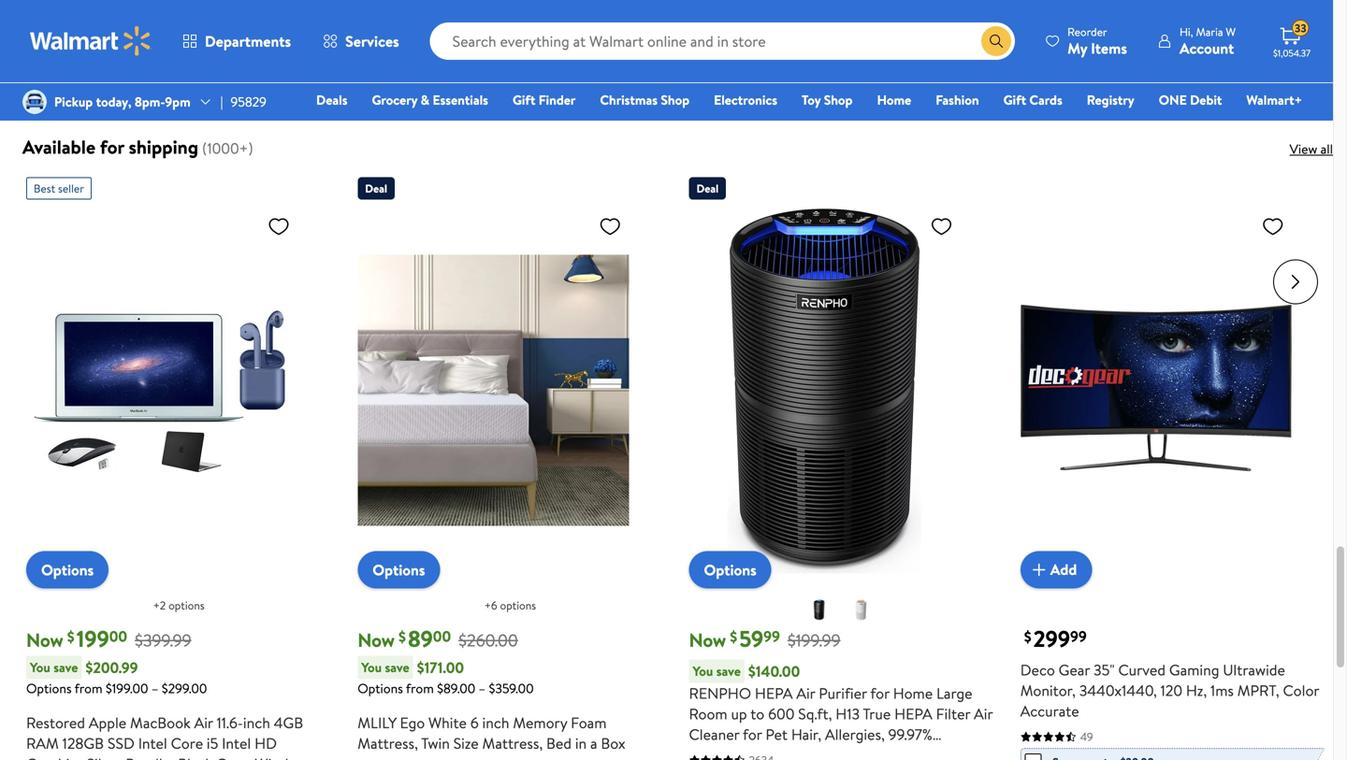 Task type: locate. For each thing, give the bounding box(es) containing it.
options
[[41, 560, 94, 580], [373, 560, 425, 580], [704, 560, 757, 580], [26, 680, 72, 698], [358, 680, 403, 698]]

gift cards link
[[995, 90, 1071, 110]]

add to cart image
[[1028, 559, 1050, 581]]

1 vertical spatial home
[[893, 683, 933, 704]]

mattress,
[[358, 733, 418, 754], [482, 733, 543, 754]]

view all link
[[1290, 140, 1333, 158]]

free
[[550, 81, 572, 97]]

1 horizontal spatial and
[[737, 0, 760, 4]]

120
[[1161, 680, 1182, 701]]

pots,
[[754, 28, 786, 49]]

1 horizontal spatial you
[[361, 658, 382, 677]]

you up renpho
[[693, 662, 713, 680]]

options link up 199
[[26, 551, 109, 589]]

 image
[[22, 90, 47, 114]]

$ left "89"
[[399, 627, 406, 647]]

best seller
[[34, 180, 84, 196]]

2 set from the left
[[739, 6, 761, 27]]

2 horizontal spatial you
[[693, 662, 713, 680]]

1 horizontal spatial pickup
[[288, 84, 321, 100]]

reorder my items
[[1067, 24, 1127, 58]]

2 00 from the left
[[433, 626, 451, 647]]

0 horizontal spatial mattress,
[[358, 733, 418, 754]]

$199.99
[[788, 629, 841, 653]]

89
[[408, 623, 433, 655]]

for down today,
[[100, 134, 124, 160]]

gotham
[[550, 0, 603, 4]]

0 horizontal spatial intel
[[138, 733, 167, 754]]

$ for 89
[[399, 627, 406, 647]]

2 inch from the left
[[482, 713, 509, 733]]

from inside now $ 199 00 $399.99 you save $200.99 options from $199.00 – $299.00
[[75, 680, 102, 698]]

restored apple macbook air 11.6-inch 4gb ram 128gb ssd intel core i5 intel hd graphics silver bundle: black case, wirele
[[26, 713, 309, 761]]

electronics link
[[705, 90, 786, 110]]

options link up 59
[[689, 551, 771, 589]]

pickup for pickup today, 8pm-9pm
[[54, 93, 93, 111]]

mattress, left twin
[[358, 733, 418, 754]]

options for 199
[[168, 598, 205, 614]]

gift for gift cards
[[1003, 91, 1026, 109]]

available
[[382, 40, 424, 56]]

options link
[[26, 551, 109, 589], [358, 551, 440, 589], [689, 551, 771, 589]]

you inside now $ 89 00 $260.00 you save $171.00 options from $89.00 – $359.00
[[361, 658, 382, 677]]

$ left 299 at the right bottom
[[1024, 627, 1032, 647]]

99 up $140.00
[[763, 626, 780, 647]]

0 horizontal spatial options
[[168, 598, 205, 614]]

save up renpho
[[716, 662, 741, 680]]

1 horizontal spatial 99
[[1070, 626, 1087, 647]]

00
[[109, 626, 127, 647], [433, 626, 451, 647]]

options up 199
[[41, 560, 94, 580]]

2 horizontal spatial options link
[[689, 551, 771, 589]]

+6 options
[[484, 598, 536, 614]]

ram
[[26, 733, 59, 754]]

black
[[178, 754, 212, 761]]

save down 199
[[54, 658, 78, 677]]

3 $ from the left
[[730, 627, 737, 647]]

2 – from the left
[[479, 680, 486, 698]]

2 99 from the left
[[1070, 626, 1087, 647]]

monitor,
[[1020, 680, 1076, 701]]

1 horizontal spatial options
[[500, 598, 536, 614]]

stock
[[714, 28, 750, 49]]

99 up the gear at the right of the page
[[1070, 626, 1087, 647]]

options up restored
[[26, 680, 72, 698]]

$ left 59
[[730, 627, 737, 647]]

pickup left today,
[[54, 93, 93, 111]]

0 horizontal spatial hepa
[[755, 683, 793, 704]]

0 horizontal spatial from
[[75, 680, 102, 698]]

2 options link from the left
[[358, 551, 440, 589]]

hepa right true
[[894, 704, 932, 724]]

1 horizontal spatial today
[[609, 81, 637, 97]]

christmas
[[600, 91, 658, 109]]

2 from from the left
[[406, 680, 434, 698]]

set down gotham
[[584, 6, 605, 27]]

and right "pots"
[[737, 0, 760, 4]]

1 horizontal spatial set
[[739, 6, 761, 27]]

intel right i5
[[222, 733, 251, 754]]

large
[[936, 683, 973, 704]]

save
[[54, 658, 78, 677], [385, 658, 409, 677], [716, 662, 741, 680]]

– inside now $ 199 00 $399.99 you save $200.99 options from $199.00 – $299.00
[[151, 680, 158, 698]]

options right +6
[[500, 598, 536, 614]]

1 options from the left
[[168, 598, 205, 614]]

oven
[[654, 51, 690, 71]]

1 horizontal spatial 00
[[433, 626, 451, 647]]

2 options from the left
[[500, 598, 536, 614]]

1 now from the left
[[26, 627, 63, 653]]

you
[[30, 658, 50, 677], [361, 658, 382, 677], [693, 662, 713, 680]]

1 horizontal spatial deal
[[696, 180, 719, 196]]

0 horizontal spatial –
[[151, 680, 158, 698]]

59
[[739, 623, 763, 655]]

gear
[[1059, 660, 1090, 680]]

today down 841
[[609, 81, 637, 97]]

0 horizontal spatial now
[[26, 627, 63, 653]]

deco gear 35" curved gaming ultrawide monitor, 3440x1440, 120 hz, 1ms mprt, color accurate image
[[1020, 207, 1292, 574]]

pcs
[[738, 51, 760, 71]]

0 horizontal spatial you
[[30, 658, 50, 677]]

3 now from the left
[[689, 627, 726, 653]]

00 up $200.99
[[109, 626, 127, 647]]

electronics
[[714, 91, 777, 109]]

1 product group from the left
[[26, 170, 331, 761]]

case,
[[216, 754, 251, 761]]

air
[[796, 683, 815, 704], [974, 704, 993, 724], [194, 713, 213, 733]]

2 product group from the left
[[358, 170, 663, 761]]

1 horizontal spatial mattress,
[[482, 733, 543, 754]]

$299.00
[[162, 680, 207, 698]]

search icon image
[[989, 34, 1004, 49]]

1 shop from the left
[[661, 91, 690, 109]]

1 – from the left
[[151, 680, 158, 698]]

00 inside now $ 89 00 $260.00 you save $171.00 options from $89.00 – $359.00
[[433, 626, 451, 647]]

1 deal from the left
[[365, 180, 387, 196]]

from down the $171.00
[[406, 680, 434, 698]]

home inside home link
[[877, 91, 911, 109]]

set up stock
[[739, 6, 761, 27]]

services button
[[307, 19, 415, 64]]

product group
[[26, 170, 331, 761], [358, 170, 663, 761], [689, 170, 994, 761], [1020, 170, 1326, 761]]

4 product group from the left
[[1020, 170, 1326, 761]]

$ inside now $ 199 00 $399.99 you save $200.99 options from $199.00 – $299.00
[[67, 627, 75, 647]]

2 horizontal spatial for
[[870, 683, 890, 704]]

$ left 199
[[67, 627, 75, 647]]

2 gift from the left
[[1003, 91, 1026, 109]]

1 horizontal spatial save
[[385, 658, 409, 677]]

save down "89"
[[385, 658, 409, 677]]

0 horizontal spatial options link
[[26, 551, 109, 589]]

pans down gotham
[[550, 6, 580, 27]]

air right filter
[[974, 704, 993, 724]]

– inside now $ 89 00 $260.00 you save $171.00 options from $89.00 – $359.00
[[479, 680, 486, 698]]

deals
[[316, 91, 348, 109]]

save inside now $ 89 00 $260.00 you save $171.00 options from $89.00 – $359.00
[[385, 658, 409, 677]]

view all
[[1290, 140, 1333, 158]]

walmart+ link
[[1238, 90, 1311, 110]]

00 inside now $ 199 00 $399.99 you save $200.99 options from $199.00 – $299.00
[[109, 626, 127, 647]]

skillets
[[607, 28, 652, 49]]

1 horizontal spatial shop
[[824, 91, 853, 109]]

grocery & essentials
[[372, 91, 488, 109]]

11.6-
[[217, 713, 243, 733]]

best
[[34, 180, 55, 196]]

gift inside gift cards 'link'
[[1003, 91, 1026, 109]]

0 vertical spatial pans
[[550, 6, 580, 27]]

0 horizontal spatial shop
[[661, 91, 690, 109]]

black image
[[809, 599, 831, 622]]

1 horizontal spatial air
[[796, 683, 815, 704]]

options right the +2
[[168, 598, 205, 614]]

1 horizontal spatial pans
[[680, 28, 710, 49]]

1 horizontal spatial from
[[406, 680, 434, 698]]

a
[[590, 733, 597, 754]]

now left 59
[[689, 627, 726, 653]]

00 up the $171.00
[[433, 626, 451, 647]]

inch right 6
[[482, 713, 509, 733]]

0 horizontal spatial 99
[[763, 626, 780, 647]]

$ inside now $ 89 00 $260.00 you save $171.00 options from $89.00 – $359.00
[[399, 627, 406, 647]]

$ for 59
[[730, 627, 737, 647]]

0 horizontal spatial today
[[323, 84, 351, 100]]

product group containing 89
[[358, 170, 663, 761]]

1 99 from the left
[[763, 626, 780, 647]]

pickup down walmart in the top of the page
[[288, 84, 321, 100]]

pans down 'cookware'
[[680, 28, 710, 49]]

restored apple macbook air 11.6-inch 4gb ram 128gb ssd intel core i5 intel hd graphics silver bundle: black case, wireless mouse, bluetooth/wireless airbuds by certified 2 day express (refurbished) image
[[26, 207, 297, 574]]

Walmart Site-Wide search field
[[430, 22, 1015, 60]]

1 horizontal spatial gift
[[1003, 91, 1026, 109]]

add to favorites list, mlily ego white 6 inch memory foam mattress, twin size mattress, bed in a box image
[[599, 215, 621, 238]]

0 horizontal spatial air
[[194, 713, 213, 733]]

– right $199.00
[[151, 680, 158, 698]]

gift left the finder
[[513, 91, 535, 109]]

save inside now $ 199 00 $399.99 you save $200.99 options from $199.00 – $299.00
[[54, 658, 78, 677]]

safe12
[[693, 51, 734, 71]]

finder
[[539, 91, 576, 109]]

1 horizontal spatial inch
[[482, 713, 509, 733]]

to
[[750, 704, 765, 724]]

gaming
[[1169, 660, 1219, 680]]

3 product group from the left
[[689, 170, 994, 761]]

0 vertical spatial home
[[877, 91, 911, 109]]

3 options link from the left
[[689, 551, 771, 589]]

now left 199
[[26, 627, 63, 653]]

one debit
[[1159, 91, 1222, 109]]

1 $ from the left
[[67, 627, 75, 647]]

1 from from the left
[[75, 680, 102, 698]]

0 horizontal spatial inch
[[243, 713, 270, 733]]

for right "purifier"
[[870, 683, 890, 704]]

$359.00
[[489, 680, 534, 698]]

1 horizontal spatial hepa
[[894, 704, 932, 724]]

shop for toy shop
[[824, 91, 853, 109]]

pet
[[766, 724, 788, 745]]

you inside now $ 199 00 $399.99 you save $200.99 options from $199.00 – $299.00
[[30, 658, 50, 677]]

2 horizontal spatial save
[[716, 662, 741, 680]]

apple
[[89, 713, 126, 733]]

from inside now $ 89 00 $260.00 you save $171.00 options from $89.00 – $359.00
[[406, 680, 434, 698]]

4gb
[[274, 713, 303, 733]]

home up '99.97%'
[[893, 683, 933, 704]]

1 horizontal spatial for
[[743, 724, 762, 745]]

gotham steel diamond pots and pans set nonstick cookware set includes skillets fry pans stock pots, dishwasher and oven safe12 pcs
[[550, 0, 786, 71]]

– right $89.00
[[479, 680, 486, 698]]

foam
[[571, 713, 607, 733]]

1 00 from the left
[[109, 626, 127, 647]]

1 horizontal spatial –
[[479, 680, 486, 698]]

from down $200.99
[[75, 680, 102, 698]]

you up mlily
[[361, 658, 382, 677]]

now inside now $ 199 00 $399.99 you save $200.99 options from $199.00 – $299.00
[[26, 627, 63, 653]]

0 horizontal spatial pans
[[550, 6, 580, 27]]

4 $ from the left
[[1024, 627, 1032, 647]]

options link up "89"
[[358, 551, 440, 589]]

toy
[[802, 91, 821, 109]]

49
[[1080, 729, 1093, 745]]

deco gear 35" curved gaming ultrawide monitor, 3440x1440, 120 hz, 1ms mprt, color accurate
[[1020, 660, 1319, 722]]

options link for 59
[[689, 551, 771, 589]]

smokers,
[[689, 745, 748, 761]]

0 horizontal spatial save
[[54, 658, 78, 677]]

intel right ssd at the bottom left of page
[[138, 733, 167, 754]]

0 vertical spatial for
[[100, 134, 124, 160]]

2 deal from the left
[[696, 180, 719, 196]]

6
[[470, 713, 479, 733]]

gift left cards
[[1003, 91, 1026, 109]]

grocery & essentials link
[[363, 90, 497, 110]]

now left "89"
[[358, 627, 395, 653]]

walmart
[[312, 40, 353, 56]]

odors,
[[751, 745, 796, 761]]

home inside you save $140.00 renpho hepa air purifier for home large room up to 600 sq.ft, h13 true hepa filter air cleaner for pet hair, allergies, 99.97% smokers, odors, dust, pollen, o
[[893, 683, 933, 704]]

now inside now $ 59 99 $199.99
[[689, 627, 726, 653]]

00 for 199
[[109, 626, 127, 647]]

you for 89
[[361, 658, 382, 677]]

white image
[[850, 599, 872, 622]]

pickup for pickup today
[[288, 84, 321, 100]]

1 horizontal spatial now
[[358, 627, 395, 653]]

0 horizontal spatial 00
[[109, 626, 127, 647]]

$ inside now $ 59 99 $199.99
[[730, 627, 737, 647]]

2 now from the left
[[358, 627, 395, 653]]

dust,
[[799, 745, 834, 761]]

2 intel from the left
[[222, 733, 251, 754]]

mattress, right 6
[[482, 733, 543, 754]]

white
[[428, 713, 467, 733]]

fashion link
[[927, 90, 987, 110]]

1 options link from the left
[[26, 551, 109, 589]]

options up "89"
[[373, 560, 425, 580]]

2 $ from the left
[[399, 627, 406, 647]]

add button
[[1020, 551, 1092, 589]]

curved
[[1118, 660, 1166, 680]]

shop right toy
[[824, 91, 853, 109]]

you up restored
[[30, 658, 50, 677]]

inch left 4gb
[[243, 713, 270, 733]]

hepa down $140.00
[[755, 683, 793, 704]]

twin
[[421, 733, 450, 754]]

0 horizontal spatial deal
[[365, 180, 387, 196]]

air left 11.6- at the left bottom of page
[[194, 713, 213, 733]]

mlily
[[358, 713, 396, 733]]

0 horizontal spatial and
[[627, 51, 651, 71]]

options up 59
[[704, 560, 757, 580]]

1 horizontal spatial intel
[[222, 733, 251, 754]]

2 shop from the left
[[824, 91, 853, 109]]

for left pet
[[743, 724, 762, 745]]

filter
[[936, 704, 970, 724]]

1ms
[[1211, 680, 1234, 701]]

1 inch from the left
[[243, 713, 270, 733]]

–
[[151, 680, 158, 698], [479, 680, 486, 698]]

dishwasher
[[550, 51, 624, 71]]

99 inside now $ 59 99 $199.99
[[763, 626, 780, 647]]

air right 600
[[796, 683, 815, 704]]

home left fashion
[[877, 91, 911, 109]]

shop down oven
[[661, 91, 690, 109]]

now inside now $ 89 00 $260.00 you save $171.00 options from $89.00 – $359.00
[[358, 627, 395, 653]]

options up mlily
[[358, 680, 403, 698]]

0 horizontal spatial set
[[584, 6, 605, 27]]

true
[[863, 704, 891, 724]]

1 horizontal spatial options link
[[358, 551, 440, 589]]

1 gift from the left
[[513, 91, 535, 109]]

2 horizontal spatial now
[[689, 627, 726, 653]]

options inside now $ 89 00 $260.00 you save $171.00 options from $89.00 – $359.00
[[358, 680, 403, 698]]

0 horizontal spatial pickup
[[54, 93, 93, 111]]

cards
[[1029, 91, 1062, 109]]

today down walmart in the top of the page
[[323, 84, 351, 100]]

0 horizontal spatial gift
[[513, 91, 535, 109]]

$199.00
[[106, 680, 148, 698]]

from for 89
[[406, 680, 434, 698]]

walmart cash available
[[312, 40, 424, 56]]

and right 841
[[627, 51, 651, 71]]

gift inside gift finder link
[[513, 91, 535, 109]]

save inside you save $140.00 renpho hepa air purifier for home large room up to 600 sq.ft, h13 true hepa filter air cleaner for pet hair, allergies, 99.97% smokers, odors, dust, pollen, o
[[716, 662, 741, 680]]



Task type: vqa. For each thing, say whether or not it's contained in the screenshot.
RENPHO HEPA Air Purifier for Home Large Room up to 600 Sq.ft, H13 True HEPA Filter Air Cleaner for Pet Hair, Allergies, 99.97% Smokers, Odors, Dust, Pollen, Odor Eliminators for Bedroom Image
yes



Task type: describe. For each thing, give the bounding box(es) containing it.
gift for gift finder
[[513, 91, 535, 109]]

home link
[[869, 90, 920, 110]]

99 inside $ 299 99
[[1070, 626, 1087, 647]]

diamond
[[643, 0, 701, 4]]

now $ 89 00 $260.00 you save $171.00 options from $89.00 – $359.00
[[358, 623, 534, 698]]

walmart image
[[30, 26, 152, 56]]

my
[[1067, 38, 1087, 58]]

1 vertical spatial pans
[[680, 28, 710, 49]]

restored
[[26, 713, 85, 733]]

+2 options
[[153, 598, 205, 614]]

accurate
[[1020, 701, 1079, 722]]

– for 89
[[479, 680, 486, 698]]

0 horizontal spatial for
[[100, 134, 124, 160]]

hz,
[[1186, 680, 1207, 701]]

mlily ego white 6 inch memory foam mattress, twin size mattress, bed in a box image
[[358, 207, 629, 574]]

$171.00
[[417, 658, 464, 678]]

from for 199
[[75, 680, 102, 698]]

product group containing 199
[[26, 170, 331, 761]]

options link for 89
[[358, 551, 440, 589]]

(1000+)
[[202, 138, 253, 158]]

options link for 199
[[26, 551, 109, 589]]

deal for 59
[[696, 180, 719, 196]]

0 vertical spatial and
[[737, 0, 760, 4]]

now $ 199 00 $399.99 you save $200.99 options from $199.00 – $299.00
[[26, 623, 207, 698]]

registry
[[1087, 91, 1135, 109]]

199
[[76, 623, 109, 655]]

seller
[[58, 180, 84, 196]]

– for 199
[[151, 680, 158, 698]]

departments button
[[167, 19, 307, 64]]

$89.00
[[437, 680, 475, 698]]

hi,
[[1180, 24, 1193, 40]]

deal for 89
[[365, 180, 387, 196]]

save for 89
[[385, 658, 409, 677]]

toy shop link
[[793, 90, 861, 110]]

shop for christmas shop
[[661, 91, 690, 109]]

toy shop
[[802, 91, 853, 109]]

bed
[[546, 733, 572, 754]]

600
[[768, 704, 795, 724]]

christmas shop link
[[592, 90, 698, 110]]

|
[[220, 93, 223, 111]]

33
[[1295, 20, 1307, 36]]

in
[[575, 733, 587, 754]]

gift finder
[[513, 91, 576, 109]]

christmas shop
[[600, 91, 690, 109]]

1 vertical spatial for
[[870, 683, 890, 704]]

cash
[[355, 40, 379, 56]]

options for 89
[[500, 598, 536, 614]]

air inside restored apple macbook air 11.6-inch 4gb ram 128gb ssd intel core i5 intel hd graphics silver bundle: black case, wirele
[[194, 713, 213, 733]]

2 vertical spatial for
[[743, 724, 762, 745]]

account
[[1180, 38, 1234, 58]]

99.97%
[[888, 724, 932, 745]]

2 mattress, from the left
[[482, 733, 543, 754]]

up
[[731, 704, 747, 724]]

hd
[[255, 733, 277, 754]]

today,
[[96, 93, 131, 111]]

2 horizontal spatial air
[[974, 704, 993, 724]]

ego
[[400, 713, 425, 733]]

1 mattress, from the left
[[358, 733, 418, 754]]

deco
[[1020, 660, 1055, 680]]

add to favorites list, restored apple macbook air 11.6-inch 4gb ram 128gb ssd intel core i5 intel hd graphics silver bundle: black case, wireless mouse, bluetooth/wireless airbuds by certified 2 day express (refurbished) image
[[268, 215, 290, 238]]

pickup today
[[288, 84, 351, 100]]

sq.ft,
[[798, 704, 832, 724]]

services
[[345, 31, 399, 51]]

now for 89
[[358, 627, 395, 653]]

color
[[1283, 680, 1319, 701]]

add to favorites list, deco gear 35" curved gaming ultrawide monitor, 3440x1440, 120 hz, 1ms mprt, color accurate image
[[1262, 215, 1284, 238]]

add
[[1050, 560, 1077, 580]]

00 for 89
[[433, 626, 451, 647]]

size
[[453, 733, 479, 754]]

view
[[1290, 140, 1317, 158]]

841
[[610, 57, 627, 73]]

renpho
[[689, 683, 751, 704]]

&
[[421, 91, 429, 109]]

now for 199
[[26, 627, 63, 653]]

$ for 199
[[67, 627, 75, 647]]

35"
[[1094, 660, 1115, 680]]

renpho hepa air purifier for home large room up to 600 sq.ft, h13 true hepa filter air cleaner for pet hair, allergies, 99.97% smokers, odors, dust, pollen, odor eliminators for bedroom image
[[689, 207, 960, 574]]

fashion
[[936, 91, 979, 109]]

1 intel from the left
[[138, 733, 167, 754]]

95829
[[231, 93, 267, 111]]

| 95829
[[220, 93, 267, 111]]

ssd
[[108, 733, 135, 754]]

inch inside mlily ego white 6 inch memory foam mattress, twin size mattress, bed in a box
[[482, 713, 509, 733]]

+2
[[153, 598, 166, 614]]

$140.00
[[748, 661, 800, 682]]

1 set from the left
[[584, 6, 605, 27]]

mprt,
[[1237, 680, 1279, 701]]

ultrawide
[[1223, 660, 1285, 680]]

$ inside $ 299 99
[[1024, 627, 1032, 647]]

Save an extra $30.00 checkbox
[[1025, 754, 1041, 761]]

maria
[[1196, 24, 1223, 40]]

save for 199
[[54, 658, 78, 677]]

bundle:
[[126, 754, 174, 761]]

room
[[689, 704, 727, 724]]

graphics
[[26, 754, 83, 761]]

options for 59
[[704, 560, 757, 580]]

pickup
[[575, 81, 607, 97]]

shipping
[[129, 134, 198, 160]]

product group containing 299
[[1020, 170, 1326, 761]]

steel
[[606, 0, 639, 4]]

Search search field
[[430, 22, 1015, 60]]

add to favorites list, renpho hepa air purifier for home large room up to 600 sq.ft, h13 true hepa filter air cleaner for pet hair, allergies, 99.97% smokers, odors, dust, pollen, odor eliminators for bedroom image
[[930, 215, 953, 238]]

cleaner
[[689, 724, 739, 745]]

you for 199
[[30, 658, 50, 677]]

all
[[1321, 140, 1333, 158]]

$1,054.37
[[1273, 47, 1311, 59]]

you inside you save $140.00 renpho hepa air purifier for home large room up to 600 sq.ft, h13 true hepa filter air cleaner for pet hair, allergies, 99.97% smokers, odors, dust, pollen, o
[[693, 662, 713, 680]]

items
[[1091, 38, 1127, 58]]

debit
[[1190, 91, 1222, 109]]

available for shipping (1000+)
[[22, 134, 253, 160]]

options inside now $ 199 00 $399.99 you save $200.99 options from $199.00 – $299.00
[[26, 680, 72, 698]]

free pickup today
[[550, 81, 637, 97]]

product group containing 59
[[689, 170, 994, 761]]

1 vertical spatial and
[[627, 51, 651, 71]]

+6
[[484, 598, 497, 614]]

next slide for available for shipping list image
[[1273, 259, 1318, 304]]

inch inside restored apple macbook air 11.6-inch 4gb ram 128gb ssd intel core i5 intel hd graphics silver bundle: black case, wirele
[[243, 713, 270, 733]]

hi, maria w account
[[1180, 24, 1236, 58]]

allergies,
[[825, 724, 885, 745]]

options for 199
[[41, 560, 94, 580]]

options for 89
[[373, 560, 425, 580]]



